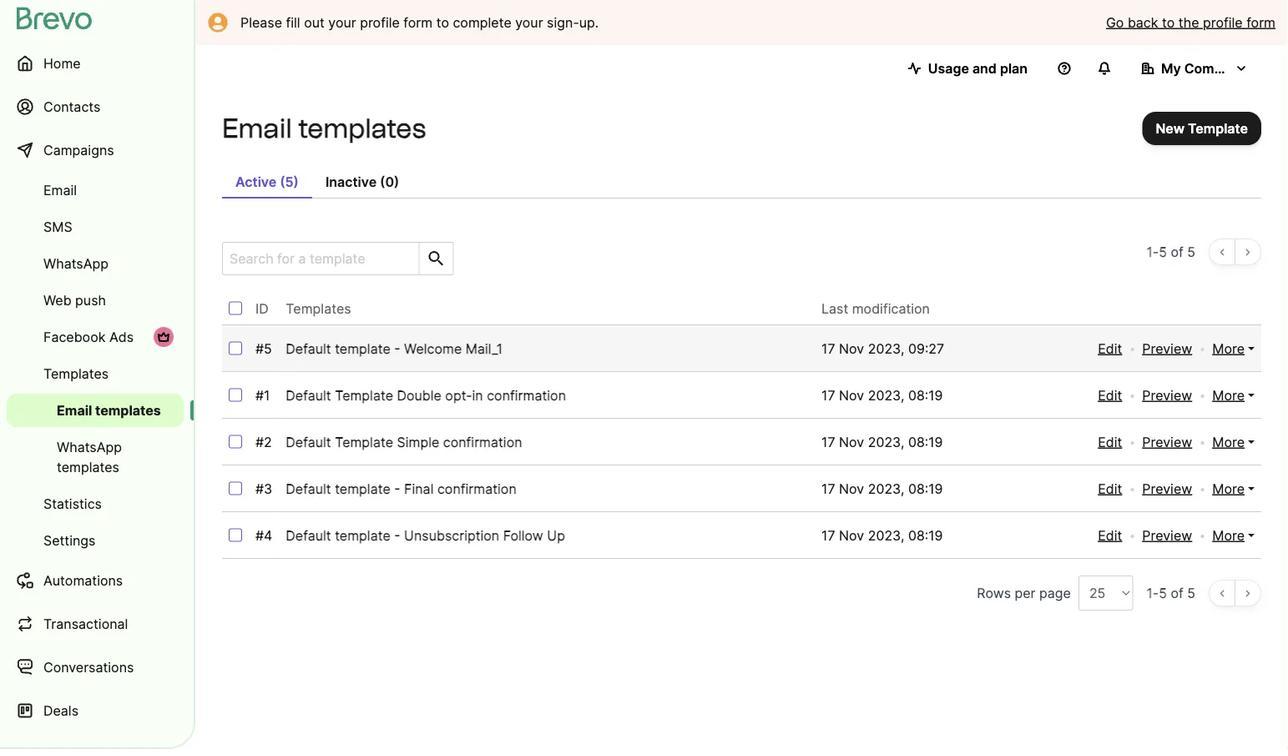 Task type: vqa. For each thing, say whether or not it's contained in the screenshot.
08:19 associated with in
yes



Task type: describe. For each thing, give the bounding box(es) containing it.
please
[[240, 14, 282, 30]]

sign-
[[547, 14, 579, 30]]

go
[[1106, 14, 1124, 30]]

and
[[973, 60, 997, 76]]

3
[[264, 481, 272, 497]]

active ( 5 )
[[235, 174, 299, 190]]

transactional
[[43, 616, 128, 632]]

whatsapp link
[[7, 247, 184, 281]]

per
[[1015, 585, 1036, 602]]

17 for in
[[822, 387, 835, 404]]

inactive ( 0 )
[[326, 174, 399, 190]]

web push
[[43, 292, 106, 308]]

statistics link
[[7, 488, 184, 521]]

double
[[397, 387, 442, 404]]

3 edit link from the top
[[1098, 432, 1122, 452]]

3 more button from the top
[[1212, 432, 1255, 452]]

home
[[43, 55, 81, 71]]

template for welcome
[[335, 341, 390, 357]]

whatsapp for whatsapp templates
[[57, 439, 122, 455]]

nov for mail_1
[[839, 341, 864, 357]]

my company button
[[1128, 52, 1261, 85]]

up
[[547, 528, 565, 544]]

facebook
[[43, 329, 106, 345]]

preview link for confirmation
[[1142, 479, 1192, 499]]

3 nov from the top
[[839, 434, 864, 450]]

2 vertical spatial 1
[[1147, 585, 1153, 602]]

transactional link
[[7, 604, 184, 645]]

1 your from the left
[[328, 14, 356, 30]]

inactive
[[326, 174, 377, 190]]

company
[[1184, 60, 1246, 76]]

template for default template simple confirmation
[[335, 434, 393, 450]]

sms
[[43, 219, 72, 235]]

web
[[43, 292, 71, 308]]

contacts
[[43, 99, 100, 115]]

settings
[[43, 533, 96, 549]]

default for default template - welcome mail_1
[[286, 341, 331, 357]]

2 17 nov 2023, 08:19 from the top
[[822, 434, 943, 450]]

facebook ads link
[[7, 321, 184, 354]]

opt-
[[445, 387, 472, 404]]

default template simple confirmation
[[286, 434, 522, 450]]

default template double opt-in confirmation link
[[286, 387, 566, 404]]

conversations
[[43, 660, 134, 676]]

profile for your
[[360, 14, 400, 30]]

edit for confirmation
[[1098, 481, 1122, 497]]

1 horizontal spatial templates
[[286, 301, 351, 317]]

# for 3
[[255, 481, 264, 497]]

rows per page
[[977, 585, 1071, 602]]

- for mail_1
[[394, 341, 400, 357]]

17 nov 2023, 08:19 for in
[[822, 387, 943, 404]]

the
[[1179, 14, 1199, 30]]

conversations link
[[7, 648, 184, 688]]

preview for follow
[[1142, 528, 1192, 544]]

# 4
[[255, 528, 272, 544]]

preview link for mail_1
[[1142, 339, 1192, 359]]

2 vertical spatial email
[[57, 402, 92, 419]]

1 1 - 5 of 5 from the top
[[1147, 244, 1196, 260]]

3 edit from the top
[[1098, 434, 1122, 450]]

2 to from the left
[[1162, 14, 1175, 30]]

default template - welcome mail_1
[[286, 341, 503, 357]]

3 preview link from the top
[[1142, 432, 1192, 452]]

settings link
[[7, 524, 184, 558]]

more for in
[[1212, 387, 1245, 404]]

default template double opt-in confirmation
[[286, 387, 566, 404]]

default template simple confirmation link
[[286, 434, 522, 450]]

Campaign name search field
[[223, 243, 412, 275]]

id
[[255, 301, 269, 317]]

default template - unsubscription follow up link
[[286, 528, 565, 544]]

whatsapp for whatsapp
[[43, 255, 109, 272]]

nov for in
[[839, 387, 864, 404]]

usage and plan button
[[895, 52, 1041, 85]]

preview for in
[[1142, 387, 1192, 404]]

campaigns link
[[7, 130, 184, 170]]

form for your
[[404, 14, 433, 30]]

usage
[[928, 60, 969, 76]]

# 5
[[255, 341, 272, 357]]

campaigns
[[43, 142, 114, 158]]

2
[[264, 434, 272, 450]]

preview link for in
[[1142, 386, 1192, 406]]

new template
[[1156, 120, 1248, 137]]

default for default template - unsubscription follow up
[[286, 528, 331, 544]]

last
[[822, 301, 848, 317]]

default template - welcome mail_1 link
[[286, 341, 503, 357]]

template for final
[[335, 481, 390, 497]]

more button for in
[[1212, 386, 1255, 406]]

1 vertical spatial 1
[[264, 387, 270, 404]]

more button for confirmation
[[1212, 479, 1255, 499]]

template for unsubscription
[[335, 528, 390, 544]]

deals
[[43, 703, 78, 719]]

up.
[[579, 14, 599, 30]]

preview link for follow
[[1142, 526, 1192, 546]]

# 3
[[255, 481, 272, 497]]

back
[[1128, 14, 1158, 30]]

1 vertical spatial email
[[43, 182, 77, 198]]

email templates link
[[7, 394, 184, 427]]

# for 1
[[255, 387, 264, 404]]

default template - unsubscription follow up
[[286, 528, 565, 544]]

1 vertical spatial confirmation
[[443, 434, 522, 450]]

plan
[[1000, 60, 1028, 76]]

3 more from the top
[[1212, 434, 1245, 450]]

2 08:19 from the top
[[908, 434, 943, 450]]

0 vertical spatial templates
[[298, 112, 426, 144]]

usage and plan
[[928, 60, 1028, 76]]

my company
[[1161, 60, 1246, 76]]

final
[[404, 481, 434, 497]]

new template button
[[1142, 112, 1261, 145]]

# 1
[[255, 387, 270, 404]]

1 of from the top
[[1171, 244, 1184, 260]]

go back to the profile form
[[1106, 14, 1276, 30]]

default template - final confirmation
[[286, 481, 517, 497]]

welcome
[[404, 341, 462, 357]]

2 1 - 5 of 5 from the top
[[1147, 585, 1196, 602]]

active
[[235, 174, 277, 190]]

preview for mail_1
[[1142, 341, 1192, 357]]

modification
[[852, 301, 930, 317]]

default template - final confirmation link
[[286, 481, 517, 497]]

more button for mail_1
[[1212, 339, 1255, 359]]

default for default template - final confirmation
[[286, 481, 331, 497]]

whatsapp templates
[[57, 439, 122, 475]]



Task type: locate. For each thing, give the bounding box(es) containing it.
web push link
[[7, 284, 184, 317]]

) right active
[[294, 174, 299, 190]]

0 vertical spatial 1
[[1147, 244, 1153, 260]]

0 vertical spatial email
[[222, 112, 292, 144]]

1 horizontal spatial to
[[1162, 14, 1175, 30]]

form
[[404, 14, 433, 30], [1247, 14, 1276, 30]]

default right # 1
[[286, 387, 331, 404]]

automations link
[[7, 561, 184, 601]]

more for confirmation
[[1212, 481, 1245, 497]]

1 edit from the top
[[1098, 341, 1122, 357]]

1
[[1147, 244, 1153, 260], [264, 387, 270, 404], [1147, 585, 1153, 602]]

1 vertical spatial templates
[[43, 366, 109, 382]]

(
[[280, 174, 285, 190], [380, 174, 385, 190]]

default right 2
[[286, 434, 331, 450]]

4 17 from the top
[[822, 481, 835, 497]]

4 preview from the top
[[1142, 481, 1192, 497]]

default for default template double opt-in confirmation
[[286, 387, 331, 404]]

to left complete
[[436, 14, 449, 30]]

2 more button from the top
[[1212, 386, 1255, 406]]

4 08:19 from the top
[[908, 528, 943, 544]]

5 17 from the top
[[822, 528, 835, 544]]

0 horizontal spatial to
[[436, 14, 449, 30]]

1 vertical spatial templates
[[95, 402, 161, 419]]

more
[[1212, 341, 1245, 357], [1212, 387, 1245, 404], [1212, 434, 1245, 450], [1212, 481, 1245, 497], [1212, 528, 1245, 544]]

0 vertical spatial templates
[[286, 301, 351, 317]]

08:19 for follow
[[908, 528, 943, 544]]

) right inactive
[[394, 174, 399, 190]]

mail_1
[[466, 341, 503, 357]]

)
[[294, 174, 299, 190], [394, 174, 399, 190]]

1 more button from the top
[[1212, 339, 1255, 359]]

17 nov 2023, 09:27
[[822, 341, 944, 357]]

5 nov from the top
[[839, 528, 864, 544]]

17 nov 2023, 08:19 for confirmation
[[822, 481, 943, 497]]

edit for follow
[[1098, 528, 1122, 544]]

# down # 2
[[255, 481, 264, 497]]

edit link for confirmation
[[1098, 479, 1122, 499]]

preview
[[1142, 341, 1192, 357], [1142, 387, 1192, 404], [1142, 434, 1192, 450], [1142, 481, 1192, 497], [1142, 528, 1192, 544]]

email down templates "link"
[[57, 402, 92, 419]]

unsubscription
[[404, 528, 499, 544]]

template for new template
[[1188, 120, 1248, 137]]

page
[[1039, 585, 1071, 602]]

5 2023, from the top
[[868, 528, 905, 544]]

# down # 1
[[255, 434, 264, 450]]

5 preview from the top
[[1142, 528, 1192, 544]]

0 vertical spatial template
[[335, 341, 390, 357]]

1 edit link from the top
[[1098, 339, 1122, 359]]

5 more button from the top
[[1212, 526, 1255, 546]]

2023, for in
[[868, 387, 905, 404]]

edit link for in
[[1098, 386, 1122, 406]]

form for the
[[1247, 14, 1276, 30]]

email
[[222, 112, 292, 144], [43, 182, 77, 198], [57, 402, 92, 419]]

2 vertical spatial template
[[335, 434, 393, 450]]

2 preview from the top
[[1142, 387, 1192, 404]]

4 17 nov 2023, 08:19 from the top
[[822, 528, 943, 544]]

email templates up inactive
[[222, 112, 426, 144]]

2 edit link from the top
[[1098, 386, 1122, 406]]

5 edit from the top
[[1098, 528, 1122, 544]]

) for inactive ( 0 )
[[394, 174, 399, 190]]

3 # from the top
[[255, 434, 264, 450]]

1 - 5 of 5
[[1147, 244, 1196, 260], [1147, 585, 1196, 602]]

0 horizontal spatial )
[[294, 174, 299, 190]]

edit
[[1098, 341, 1122, 357], [1098, 387, 1122, 404], [1098, 434, 1122, 450], [1098, 481, 1122, 497], [1098, 528, 1122, 544]]

1 17 from the top
[[822, 341, 835, 357]]

0
[[385, 174, 394, 190]]

0 vertical spatial of
[[1171, 244, 1184, 260]]

form right 'the'
[[1247, 14, 1276, 30]]

automations
[[43, 573, 123, 589]]

# for 5
[[255, 341, 264, 357]]

2 your from the left
[[515, 14, 543, 30]]

- for confirmation
[[394, 481, 400, 497]]

your left sign-
[[515, 14, 543, 30]]

edit link for mail_1
[[1098, 339, 1122, 359]]

0 horizontal spatial (
[[280, 174, 285, 190]]

edit for in
[[1098, 387, 1122, 404]]

home link
[[7, 43, 184, 83]]

templates down templates "link"
[[95, 402, 161, 419]]

1 template from the top
[[335, 341, 390, 357]]

3 2023, from the top
[[868, 434, 905, 450]]

0 vertical spatial whatsapp
[[43, 255, 109, 272]]

4 2023, from the top
[[868, 481, 905, 497]]

preview for confirmation
[[1142, 481, 1192, 497]]

1 profile from the left
[[360, 14, 400, 30]]

2 # from the top
[[255, 387, 264, 404]]

complete
[[453, 14, 512, 30]]

) for active ( 5 )
[[294, 174, 299, 190]]

1 form from the left
[[404, 14, 433, 30]]

17 for mail_1
[[822, 341, 835, 357]]

last modification
[[822, 301, 930, 317]]

whatsapp up web push
[[43, 255, 109, 272]]

0 vertical spatial template
[[1188, 120, 1248, 137]]

1 horizontal spatial your
[[515, 14, 543, 30]]

to
[[436, 14, 449, 30], [1162, 14, 1175, 30]]

template down default template - final confirmation link
[[335, 528, 390, 544]]

08:19
[[908, 387, 943, 404], [908, 434, 943, 450], [908, 481, 943, 497], [908, 528, 943, 544]]

17 for confirmation
[[822, 481, 835, 497]]

rows
[[977, 585, 1011, 602]]

follow
[[503, 528, 543, 544]]

sms link
[[7, 210, 184, 244]]

template right new
[[1188, 120, 1248, 137]]

profile right 'the'
[[1203, 14, 1243, 30]]

of
[[1171, 244, 1184, 260], [1171, 585, 1184, 602]]

fill
[[286, 14, 300, 30]]

1 horizontal spatial profile
[[1203, 14, 1243, 30]]

my
[[1161, 60, 1181, 76]]

1 more from the top
[[1212, 341, 1245, 357]]

0 horizontal spatial profile
[[360, 14, 400, 30]]

whatsapp
[[43, 255, 109, 272], [57, 439, 122, 455]]

nov for follow
[[839, 528, 864, 544]]

template left simple
[[335, 434, 393, 450]]

go back to the profile form link
[[1106, 13, 1276, 33]]

templates up 'statistics' link
[[57, 459, 119, 475]]

3 17 nov 2023, 08:19 from the top
[[822, 481, 943, 497]]

confirmation right in
[[487, 387, 566, 404]]

1 vertical spatial email templates
[[57, 402, 161, 419]]

2023, for follow
[[868, 528, 905, 544]]

1 vertical spatial template
[[335, 481, 390, 497]]

preview link
[[1142, 339, 1192, 359], [1142, 386, 1192, 406], [1142, 432, 1192, 452], [1142, 479, 1192, 499], [1142, 526, 1192, 546]]

09:27
[[908, 341, 944, 357]]

5 # from the top
[[255, 528, 264, 544]]

templates inside "link"
[[43, 366, 109, 382]]

edit for mail_1
[[1098, 341, 1122, 357]]

templates up inactive ( 0 )
[[298, 112, 426, 144]]

5
[[285, 174, 294, 190], [1159, 244, 1167, 260], [1187, 244, 1196, 260], [264, 341, 272, 357], [1159, 585, 1167, 602], [1187, 585, 1196, 602]]

whatsapp down email templates link
[[57, 439, 122, 455]]

edit link
[[1098, 339, 1122, 359], [1098, 386, 1122, 406], [1098, 432, 1122, 452], [1098, 479, 1122, 499], [1098, 526, 1122, 546]]

1 ) from the left
[[294, 174, 299, 190]]

# down the id
[[255, 341, 264, 357]]

profile for the
[[1203, 14, 1243, 30]]

08:19 for confirmation
[[908, 481, 943, 497]]

more button
[[1212, 339, 1255, 359], [1212, 386, 1255, 406], [1212, 432, 1255, 452], [1212, 479, 1255, 499], [1212, 526, 1255, 546]]

profile right out
[[360, 14, 400, 30]]

4 edit from the top
[[1098, 481, 1122, 497]]

1 vertical spatial 1 - 5 of 5
[[1147, 585, 1196, 602]]

2 default from the top
[[286, 387, 331, 404]]

4
[[264, 528, 272, 544]]

2 edit from the top
[[1098, 387, 1122, 404]]

2 2023, from the top
[[868, 387, 905, 404]]

4 nov from the top
[[839, 481, 864, 497]]

3 template from the top
[[335, 528, 390, 544]]

2 nov from the top
[[839, 387, 864, 404]]

2 ( from the left
[[380, 174, 385, 190]]

4 more button from the top
[[1212, 479, 1255, 499]]

1 default from the top
[[286, 341, 331, 357]]

left___rvooi image
[[157, 331, 170, 344]]

# up # 2
[[255, 387, 264, 404]]

2 preview link from the top
[[1142, 386, 1192, 406]]

deals link
[[7, 691, 184, 731]]

simple
[[397, 434, 439, 450]]

0 horizontal spatial form
[[404, 14, 433, 30]]

contacts link
[[7, 87, 184, 127]]

0 horizontal spatial email templates
[[57, 402, 161, 419]]

2 form from the left
[[1247, 14, 1276, 30]]

email up active
[[222, 112, 292, 144]]

default
[[286, 341, 331, 357], [286, 387, 331, 404], [286, 434, 331, 450], [286, 481, 331, 497], [286, 528, 331, 544]]

template
[[1188, 120, 1248, 137], [335, 387, 393, 404], [335, 434, 393, 450]]

templates
[[298, 112, 426, 144], [95, 402, 161, 419], [57, 459, 119, 475]]

1 08:19 from the top
[[908, 387, 943, 404]]

5 more from the top
[[1212, 528, 1245, 544]]

1 # from the top
[[255, 341, 264, 357]]

#
[[255, 341, 264, 357], [255, 387, 264, 404], [255, 434, 264, 450], [255, 481, 264, 497], [255, 528, 264, 544]]

1 horizontal spatial form
[[1247, 14, 1276, 30]]

please fill out your profile form to complete your sign-up.
[[240, 14, 599, 30]]

push
[[75, 292, 106, 308]]

( for 5
[[280, 174, 285, 190]]

5 default from the top
[[286, 528, 331, 544]]

2 more from the top
[[1212, 387, 1245, 404]]

4 # from the top
[[255, 481, 264, 497]]

4 default from the top
[[286, 481, 331, 497]]

17 nov 2023, 08:19
[[822, 387, 943, 404], [822, 434, 943, 450], [822, 481, 943, 497], [822, 528, 943, 544]]

0 vertical spatial 1 - 5 of 5
[[1147, 244, 1196, 260]]

confirmation down in
[[443, 434, 522, 450]]

2 17 from the top
[[822, 387, 835, 404]]

statistics
[[43, 496, 102, 512]]

default for default template simple confirmation
[[286, 434, 331, 450]]

confirmation up unsubscription
[[437, 481, 517, 497]]

nov for confirmation
[[839, 481, 864, 497]]

# for 2
[[255, 434, 264, 450]]

3 preview from the top
[[1142, 434, 1192, 450]]

2 template from the top
[[335, 481, 390, 497]]

# down # 3
[[255, 528, 264, 544]]

default right # 5
[[286, 341, 331, 357]]

out
[[304, 14, 325, 30]]

2 ) from the left
[[394, 174, 399, 190]]

email up sms
[[43, 182, 77, 198]]

more for mail_1
[[1212, 341, 1245, 357]]

( for 0
[[380, 174, 385, 190]]

( right active
[[280, 174, 285, 190]]

your
[[328, 14, 356, 30], [515, 14, 543, 30]]

template for default template double opt-in confirmation
[[335, 387, 393, 404]]

1 17 nov 2023, 08:19 from the top
[[822, 387, 943, 404]]

1 2023, from the top
[[868, 341, 905, 357]]

2 vertical spatial template
[[335, 528, 390, 544]]

1 ( from the left
[[280, 174, 285, 190]]

ads
[[109, 329, 134, 345]]

1 to from the left
[[436, 14, 449, 30]]

5 preview link from the top
[[1142, 526, 1192, 546]]

more button for follow
[[1212, 526, 1255, 546]]

templates down the facebook
[[43, 366, 109, 382]]

4 preview link from the top
[[1142, 479, 1192, 499]]

2023, for mail_1
[[868, 341, 905, 357]]

( right inactive
[[380, 174, 385, 190]]

0 vertical spatial confirmation
[[487, 387, 566, 404]]

2 profile from the left
[[1203, 14, 1243, 30]]

17 for follow
[[822, 528, 835, 544]]

1 vertical spatial whatsapp
[[57, 439, 122, 455]]

-
[[1153, 244, 1159, 260], [394, 341, 400, 357], [394, 481, 400, 497], [394, 528, 400, 544], [1153, 585, 1159, 602]]

1 preview link from the top
[[1142, 339, 1192, 359]]

to left 'the'
[[1162, 14, 1175, 30]]

3 17 from the top
[[822, 434, 835, 450]]

17 nov 2023, 08:19 for follow
[[822, 528, 943, 544]]

4 more from the top
[[1212, 481, 1245, 497]]

1 horizontal spatial email templates
[[222, 112, 426, 144]]

1 horizontal spatial )
[[394, 174, 399, 190]]

your right out
[[328, 14, 356, 30]]

5 edit link from the top
[[1098, 526, 1122, 546]]

1 preview from the top
[[1142, 341, 1192, 357]]

# for 4
[[255, 528, 264, 544]]

templates down campaign name search field
[[286, 301, 351, 317]]

2023,
[[868, 341, 905, 357], [868, 387, 905, 404], [868, 434, 905, 450], [868, 481, 905, 497], [868, 528, 905, 544]]

facebook ads
[[43, 329, 134, 345]]

0 horizontal spatial templates
[[43, 366, 109, 382]]

08:19 for in
[[908, 387, 943, 404]]

2023, for confirmation
[[868, 481, 905, 497]]

email link
[[7, 174, 184, 207]]

more for follow
[[1212, 528, 1245, 544]]

edit link for follow
[[1098, 526, 1122, 546]]

1 nov from the top
[[839, 341, 864, 357]]

default right 4
[[286, 528, 331, 544]]

template left final
[[335, 481, 390, 497]]

1 horizontal spatial (
[[380, 174, 385, 190]]

templates inside whatsapp templates
[[57, 459, 119, 475]]

default right 3
[[286, 481, 331, 497]]

template inside button
[[1188, 120, 1248, 137]]

whatsapp templates link
[[7, 431, 184, 484]]

form left complete
[[404, 14, 433, 30]]

3 default from the top
[[286, 434, 331, 450]]

2 vertical spatial confirmation
[[437, 481, 517, 497]]

# 2
[[255, 434, 272, 450]]

new
[[1156, 120, 1185, 137]]

0 horizontal spatial your
[[328, 14, 356, 30]]

3 08:19 from the top
[[908, 481, 943, 497]]

email templates
[[222, 112, 426, 144], [57, 402, 161, 419]]

2 vertical spatial templates
[[57, 459, 119, 475]]

1 vertical spatial of
[[1171, 585, 1184, 602]]

4 edit link from the top
[[1098, 479, 1122, 499]]

1 vertical spatial template
[[335, 387, 393, 404]]

2 of from the top
[[1171, 585, 1184, 602]]

0 vertical spatial email templates
[[222, 112, 426, 144]]

templates link
[[7, 357, 184, 391]]

template left double
[[335, 387, 393, 404]]

in
[[472, 387, 483, 404]]

template left welcome
[[335, 341, 390, 357]]

email templates down templates "link"
[[57, 402, 161, 419]]

- for follow
[[394, 528, 400, 544]]



